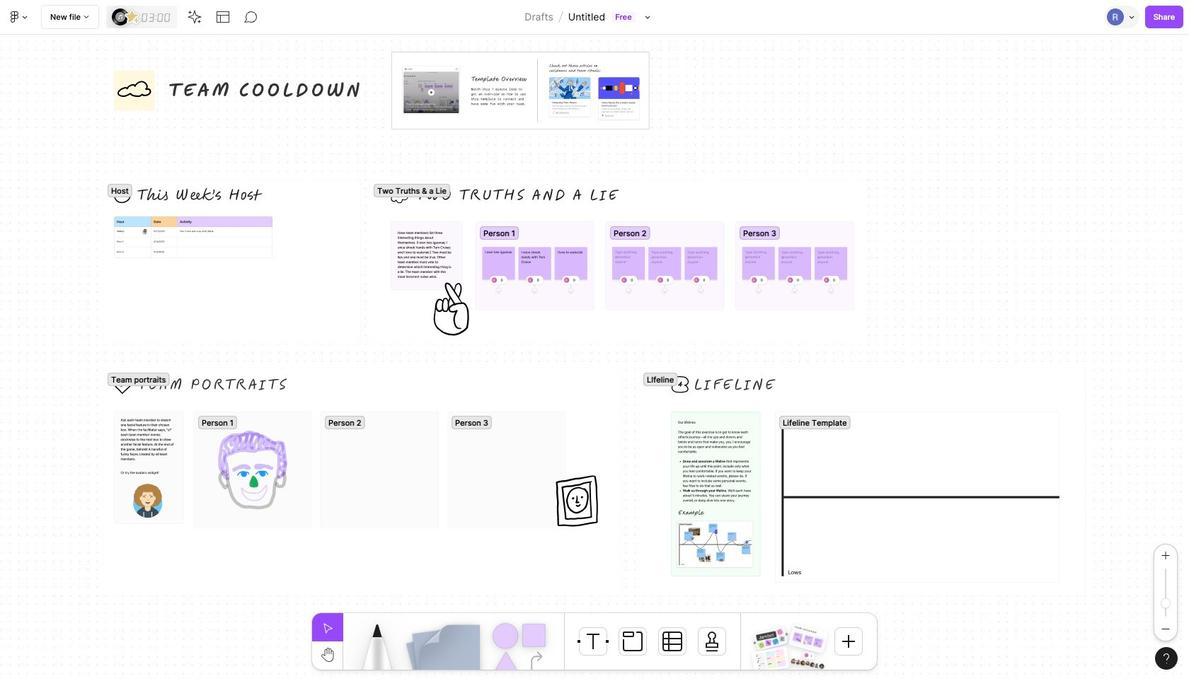 Task type: vqa. For each thing, say whether or not it's contained in the screenshot.
File name text box
yes



Task type: describe. For each thing, give the bounding box(es) containing it.
multiplayer tools image
[[1127, 0, 1139, 34]]

help image
[[1164, 654, 1170, 664]]



Task type: locate. For each thing, give the bounding box(es) containing it.
view comments image
[[244, 10, 259, 24]]

team charter image
[[752, 647, 790, 674]]

team cooldown image
[[789, 625, 828, 654]]

File name text field
[[568, 8, 606, 26]]

main toolbar region
[[0, 0, 1190, 35]]



